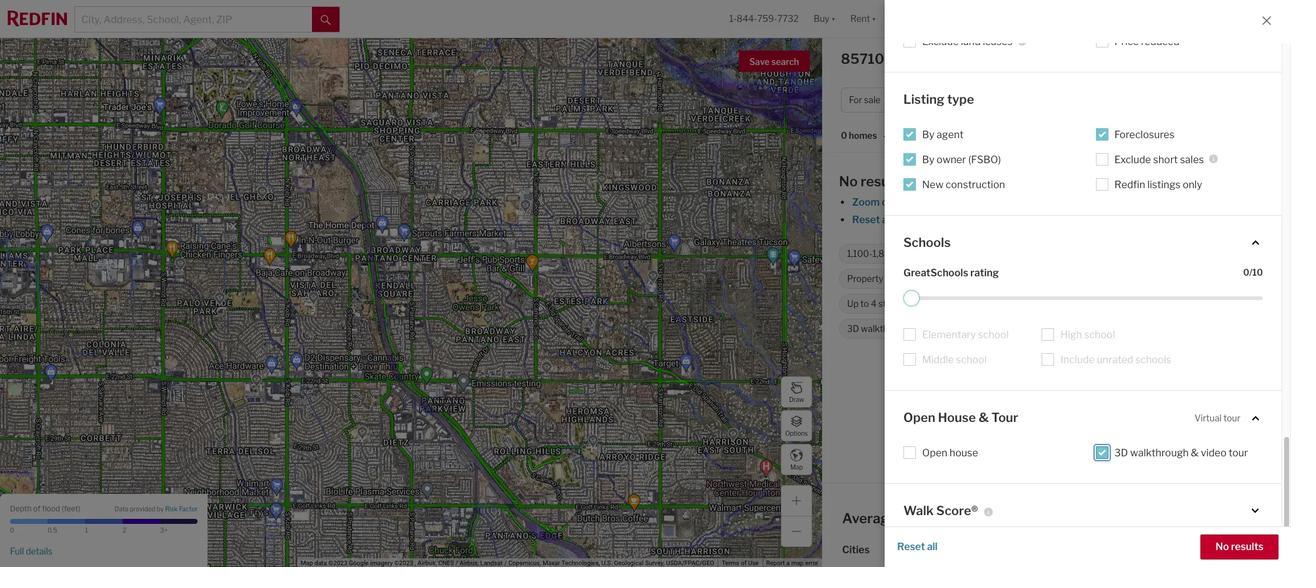 Task type: vqa. For each thing, say whether or not it's contained in the screenshot.
Nona inside the 'Lake Nona Middle School Public, 5-8 • Nearby school • 3.1mi'
no



Task type: locate. For each thing, give the bounding box(es) containing it.
0 horizontal spatial 3d walkthrough & video tour
[[848, 324, 965, 334]]

0 horizontal spatial /
[[456, 560, 458, 567]]

0 horizontal spatial of
[[33, 504, 40, 513]]

2 horizontal spatial of
[[995, 214, 1005, 226]]

copernicus,
[[509, 560, 541, 567]]

0 horizontal spatial 85710,
[[841, 51, 888, 67]]

homes
[[913, 51, 960, 67]]

ft.
[[912, 249, 921, 259]]

$2,000/year
[[923, 274, 975, 284]]

no
[[840, 173, 858, 190], [1216, 541, 1230, 553]]

all down out at right
[[883, 214, 893, 226]]

1 horizontal spatial all
[[928, 541, 938, 553]]

1 vertical spatial exclude
[[1115, 154, 1152, 166]]

property tax up to $2,000/year
[[848, 274, 975, 284]]

1 vertical spatial map
[[301, 560, 313, 567]]

1 vertical spatial no results
[[1216, 541, 1264, 553]]

2023
[[983, 299, 1005, 309]]

include unrated schools
[[1061, 354, 1172, 366]]

0 vertical spatial video
[[923, 324, 946, 334]]

flood
[[42, 504, 60, 513]]

0 horizontal spatial price
[[918, 95, 939, 105]]

0 horizontal spatial az
[[891, 51, 911, 67]]

rating
[[971, 267, 1000, 279]]

no results inside no results 'button'
[[1216, 541, 1264, 553]]

1 horizontal spatial &
[[979, 410, 989, 425]]

/
[[456, 560, 458, 567], [505, 560, 507, 567]]

0 vertical spatial no results
[[840, 173, 906, 190]]

reset down zoom
[[853, 214, 881, 226]]

near
[[983, 511, 1013, 527]]

1 horizontal spatial map
[[791, 463, 803, 471]]

reset all
[[898, 541, 938, 553]]

map for map data ©2023 google  imagery ©2023 , airbus, cnes / airbus, landsat / copernicus, maxar technologies, u.s. geological survey, usda/fpac/geo
[[301, 560, 313, 567]]

& down remove up to 4 stories icon
[[915, 324, 922, 334]]

reset down home
[[898, 541, 926, 553]]

map
[[791, 463, 803, 471], [301, 560, 313, 567]]

search
[[772, 56, 800, 67]]

None range field
[[904, 290, 1264, 307]]

0 vertical spatial no
[[840, 173, 858, 190]]

map inside button
[[791, 463, 803, 471]]

cities
[[843, 544, 870, 556]]

1-
[[730, 13, 737, 24]]

3d walkthrough & video tour down remove up to 4 stories icon
[[848, 324, 965, 334]]

1 vertical spatial of
[[33, 504, 40, 513]]

airbus,
[[418, 560, 437, 567], [460, 560, 479, 567]]

2 vertical spatial of
[[741, 560, 747, 567]]

0 horizontal spatial ©2023
[[329, 560, 348, 567]]

0 vertical spatial open
[[904, 410, 936, 425]]

/ right cnes
[[456, 560, 458, 567]]

type right home
[[1003, 95, 1021, 105]]

2
[[123, 527, 126, 534]]

home type
[[976, 95, 1021, 105]]

airbus, left landsat
[[460, 560, 479, 567]]

1 vertical spatial tour
[[1224, 413, 1241, 424]]

sale
[[985, 51, 1013, 67]]

risk factor link
[[165, 506, 198, 514]]

home
[[976, 95, 1001, 105]]

0 horizontal spatial to
[[861, 299, 870, 309]]

all inside button
[[928, 541, 938, 553]]

schools
[[904, 235, 951, 250]]

reduced
[[1142, 36, 1180, 48]]

reset inside button
[[898, 541, 926, 553]]

1 by from the top
[[923, 129, 935, 140]]

type inside button
[[1003, 95, 1021, 105]]

1 horizontal spatial video
[[1202, 447, 1227, 459]]

85710, az homes for sale
[[841, 51, 1013, 67]]

exclude for exclude land leases
[[923, 36, 959, 48]]

0 horizontal spatial 0
[[10, 527, 14, 534]]

for
[[850, 95, 863, 105]]

0 horizontal spatial homes
[[849, 130, 878, 141]]

price up by agent on the right
[[918, 95, 939, 105]]

1 horizontal spatial /
[[505, 560, 507, 567]]

2 horizontal spatial to
[[1090, 214, 1099, 226]]

options button
[[781, 410, 813, 442]]

of left flood
[[33, 504, 40, 513]]

data
[[315, 560, 327, 567]]

up
[[848, 299, 859, 309]]

zoom out button
[[852, 196, 899, 208]]

options
[[786, 429, 808, 437]]

filters right your
[[1030, 214, 1057, 226]]

1 horizontal spatial no
[[1216, 541, 1230, 553]]

of left "use"
[[741, 560, 747, 567]]

1 horizontal spatial ©2023
[[395, 560, 413, 567]]

0 vertical spatial all
[[883, 214, 893, 226]]

walkthrough
[[862, 324, 913, 334], [1131, 447, 1190, 459]]

0 vertical spatial 3d walkthrough & video tour
[[848, 324, 965, 334]]

reset all filters button
[[852, 214, 924, 226]]

by right the : on the top right
[[923, 129, 935, 140]]

& left tour at the bottom of page
[[979, 410, 989, 425]]

all down home
[[928, 541, 938, 553]]

your
[[1007, 214, 1028, 226]]

tour down virtual tour
[[1229, 447, 1249, 459]]

by left owner
[[923, 154, 935, 166]]

out
[[882, 196, 898, 208]]

by for by owner (fsbo)
[[923, 154, 935, 166]]

0 horizontal spatial filters
[[895, 214, 923, 226]]

0 for homes
[[841, 130, 848, 141]]

1 vertical spatial walkthrough
[[1131, 447, 1190, 459]]

2 vertical spatial to
[[861, 299, 870, 309]]

1 vertical spatial price
[[918, 95, 939, 105]]

0 horizontal spatial results
[[861, 173, 906, 190]]

video down built
[[923, 324, 946, 334]]

0 vertical spatial reset
[[853, 214, 881, 226]]

0 vertical spatial results
[[861, 173, 906, 190]]

1 horizontal spatial 0
[[841, 130, 848, 141]]

below
[[1059, 214, 1087, 226]]

school down elementary school
[[957, 354, 987, 366]]

1 horizontal spatial az
[[1065, 511, 1085, 527]]

1 horizontal spatial homes
[[1147, 214, 1179, 226]]

0 vertical spatial by
[[923, 129, 935, 140]]

2 vertical spatial 0
[[10, 527, 14, 534]]

video down virtual tour
[[1202, 447, 1227, 459]]

school down 2023
[[979, 329, 1009, 341]]

0 horizontal spatial all
[[883, 214, 893, 226]]

short
[[1154, 154, 1179, 166]]

to inside zoom out reset all filters or remove one of your filters below to see more homes
[[1090, 214, 1099, 226]]

open house & tour
[[904, 410, 1019, 425]]

0 vertical spatial exclude
[[923, 36, 959, 48]]

tour right the virtual
[[1224, 413, 1241, 424]]

0 horizontal spatial reset
[[853, 214, 881, 226]]

3d walkthrough & video tour down the virtual
[[1115, 447, 1249, 459]]

1 horizontal spatial price
[[1115, 36, 1140, 48]]

price button
[[910, 88, 963, 113]]

house
[[950, 447, 979, 459]]

map button
[[781, 444, 813, 475]]

(
[[62, 504, 64, 513]]

1 vertical spatial results
[[1232, 541, 1264, 553]]

0
[[841, 130, 848, 141], [1244, 267, 1250, 278], [10, 527, 14, 534]]

save
[[750, 56, 770, 67]]

1 vertical spatial no
[[1216, 541, 1230, 553]]

0 vertical spatial price
[[1115, 36, 1140, 48]]

1 horizontal spatial results
[[1232, 541, 1264, 553]]

1 horizontal spatial airbus,
[[460, 560, 479, 567]]

2 airbus, from the left
[[460, 560, 479, 567]]

2 horizontal spatial 0
[[1244, 267, 1250, 278]]

exclude
[[923, 36, 959, 48], [1115, 154, 1152, 166]]

exclude up redfin
[[1115, 154, 1152, 166]]

of
[[995, 214, 1005, 226], [33, 504, 40, 513], [741, 560, 747, 567]]

& down the virtual
[[1192, 447, 1200, 459]]

map left data
[[301, 560, 313, 567]]

&
[[915, 324, 922, 334], [979, 410, 989, 425], [1192, 447, 1200, 459]]

school right high
[[1085, 329, 1116, 341]]

survey,
[[645, 560, 665, 567]]

tax
[[886, 274, 899, 284]]

airbus, right ","
[[418, 560, 437, 567]]

results inside 'button'
[[1232, 541, 1264, 553]]

price left reduced
[[1115, 36, 1140, 48]]

0 vertical spatial az
[[891, 51, 911, 67]]

of right "one"
[[995, 214, 1005, 226]]

for sale
[[850, 95, 881, 105]]

0 horizontal spatial map
[[301, 560, 313, 567]]

0 vertical spatial 85710,
[[841, 51, 888, 67]]

2 filters from the left
[[1030, 214, 1057, 226]]

virtual tour
[[1195, 413, 1241, 424]]

error
[[806, 560, 819, 567]]

85710, up for sale
[[841, 51, 888, 67]]

filters left or in the top of the page
[[895, 214, 923, 226]]

school
[[979, 329, 1009, 341], [1085, 329, 1116, 341], [957, 354, 987, 366]]

elementary school
[[923, 329, 1009, 341]]

0 horizontal spatial airbus,
[[418, 560, 437, 567]]

usda/fpac/geo
[[666, 560, 715, 567]]

0 horizontal spatial exclude
[[923, 36, 959, 48]]

stories
[[879, 299, 907, 309]]

open for open house
[[923, 447, 948, 459]]

new
[[923, 179, 944, 191]]

data
[[115, 506, 128, 513]]

0 vertical spatial 0
[[841, 130, 848, 141]]

price for price reduced
[[1115, 36, 1140, 48]]

exclude up homes
[[923, 36, 959, 48]]

walk score® link
[[904, 503, 1264, 520]]

remove up to 4 stories image
[[913, 300, 921, 308]]

homes inside zoom out reset all filters or remove one of your filters below to see more homes
[[1147, 214, 1179, 226]]

1 horizontal spatial exclude
[[1115, 154, 1152, 166]]

to left see
[[1090, 214, 1099, 226]]

to right up
[[913, 274, 921, 284]]

homes left • on the right
[[849, 130, 878, 141]]

1 horizontal spatial no results
[[1216, 541, 1264, 553]]

landsat
[[481, 560, 503, 567]]

0 horizontal spatial &
[[915, 324, 922, 334]]

1 vertical spatial by
[[923, 154, 935, 166]]

az up the cities heading
[[1065, 511, 1085, 527]]

of inside zoom out reset all filters or remove one of your filters below to see more homes
[[995, 214, 1005, 226]]

1 vertical spatial 0
[[1244, 267, 1250, 278]]

1 vertical spatial reset
[[898, 541, 926, 553]]

1 vertical spatial all
[[928, 541, 938, 553]]

new construction
[[923, 179, 1006, 191]]

no results
[[840, 173, 906, 190], [1216, 541, 1264, 553]]

©2023 left ","
[[395, 560, 413, 567]]

1 horizontal spatial type
[[1003, 95, 1021, 105]]

2 vertical spatial &
[[1192, 447, 1200, 459]]

1 vertical spatial homes
[[1147, 214, 1179, 226]]

0 vertical spatial 3d
[[848, 324, 860, 334]]

0 vertical spatial of
[[995, 214, 1005, 226]]

az
[[891, 51, 911, 67], [1065, 511, 1085, 527]]

0 vertical spatial homes
[[849, 130, 878, 141]]

price reduced
[[1115, 36, 1180, 48]]

technologies,
[[562, 560, 600, 567]]

to left 4
[[861, 299, 870, 309]]

results
[[861, 173, 906, 190], [1232, 541, 1264, 553]]

1 horizontal spatial filters
[[1030, 214, 1057, 226]]

map down "options"
[[791, 463, 803, 471]]

85710, up the cities heading
[[1016, 511, 1062, 527]]

all
[[883, 214, 893, 226], [928, 541, 938, 553]]

1 horizontal spatial walkthrough
[[1131, 447, 1190, 459]]

recommended button
[[913, 130, 989, 142]]

tour down built
[[948, 324, 965, 334]]

1 horizontal spatial reset
[[898, 541, 926, 553]]

1 vertical spatial open
[[923, 447, 948, 459]]

type left home
[[948, 92, 975, 107]]

report a map error link
[[767, 560, 819, 567]]

school for elementary school
[[979, 329, 1009, 341]]

video
[[923, 324, 946, 334], [1202, 447, 1227, 459]]

1 ©2023 from the left
[[329, 560, 348, 567]]

2 by from the top
[[923, 154, 935, 166]]

1 vertical spatial &
[[979, 410, 989, 425]]

homes right "more"
[[1147, 214, 1179, 226]]

0 horizontal spatial type
[[948, 92, 975, 107]]

1 vertical spatial 85710,
[[1016, 511, 1062, 527]]

©2023 right data
[[329, 560, 348, 567]]

1 vertical spatial az
[[1065, 511, 1085, 527]]

1 horizontal spatial 3d walkthrough & video tour
[[1115, 447, 1249, 459]]

az left homes
[[891, 51, 911, 67]]

after
[[962, 299, 981, 309]]

1 horizontal spatial of
[[741, 560, 747, 567]]

report a map error
[[767, 560, 819, 567]]

price inside price button
[[918, 95, 939, 105]]

0 vertical spatial to
[[1090, 214, 1099, 226]]

0 vertical spatial map
[[791, 463, 803, 471]]

open for open house & tour
[[904, 410, 936, 425]]

1 vertical spatial to
[[913, 274, 921, 284]]

0 inside the 0 homes • sort : recommended
[[841, 130, 848, 141]]

/ right landsat
[[505, 560, 507, 567]]

1 horizontal spatial 3d
[[1115, 447, 1129, 459]]



Task type: describe. For each thing, give the bounding box(es) containing it.
county
[[1077, 367, 1111, 379]]

(fsbo)
[[969, 154, 1002, 166]]

homes inside the 0 homes • sort : recommended
[[849, 130, 878, 141]]

all inside zoom out reset all filters or remove one of your filters below to see more homes
[[883, 214, 893, 226]]

759-
[[758, 13, 778, 24]]

reset all button
[[898, 535, 938, 560]]

pima county
[[1051, 367, 1111, 379]]

2 / from the left
[[505, 560, 507, 567]]

save search
[[750, 56, 800, 67]]

2 ©2023 from the left
[[395, 560, 413, 567]]

terms
[[722, 560, 740, 567]]

1 vertical spatial 3d walkthrough & video tour
[[1115, 447, 1249, 459]]

of for depth of flood ( feet )
[[33, 504, 40, 513]]

recommended
[[915, 130, 979, 141]]

exclude for exclude short sales
[[1115, 154, 1152, 166]]

walk score®
[[904, 503, 979, 518]]

use
[[749, 560, 759, 567]]

up to 4 stories
[[848, 299, 907, 309]]

of for terms of use
[[741, 560, 747, 567]]

1 horizontal spatial 85710,
[[1016, 511, 1062, 527]]

up
[[901, 274, 911, 284]]

school for middle school
[[957, 354, 987, 366]]

by for by agent
[[923, 129, 935, 140]]

virtual
[[1195, 413, 1222, 424]]

1-844-759-7732
[[730, 13, 799, 24]]

walk
[[904, 503, 934, 518]]

type for listing type
[[948, 92, 975, 107]]

middle school
[[923, 354, 987, 366]]

foreclosures
[[1115, 129, 1175, 140]]

by
[[157, 506, 164, 513]]

844-
[[737, 13, 758, 24]]

0 horizontal spatial 3d
[[848, 324, 860, 334]]

feet
[[64, 504, 78, 513]]

remove property tax up to $2,000/year image
[[983, 275, 991, 283]]

cnes
[[438, 560, 454, 567]]

1 / from the left
[[456, 560, 458, 567]]

elementary
[[923, 329, 977, 341]]

google image
[[3, 551, 44, 567]]

reset inside zoom out reset all filters or remove one of your filters below to see more homes
[[853, 214, 881, 226]]

)
[[78, 504, 80, 513]]

listing type
[[904, 92, 975, 107]]

map region
[[0, 6, 847, 567]]

submit search image
[[321, 15, 331, 25]]

leases
[[983, 36, 1013, 48]]

high
[[1061, 329, 1083, 341]]

•
[[884, 131, 887, 142]]

7732
[[778, 13, 799, 24]]

open house
[[923, 447, 979, 459]]

provided
[[130, 506, 155, 513]]

imagery
[[370, 560, 393, 567]]

factor
[[179, 506, 198, 513]]

by owner (fsbo)
[[923, 154, 1002, 166]]

depth
[[10, 504, 32, 513]]

no inside 'button'
[[1216, 541, 1230, 553]]

include
[[1061, 354, 1095, 366]]

1 filters from the left
[[895, 214, 923, 226]]

school for high school
[[1085, 329, 1116, 341]]

home
[[900, 511, 937, 527]]

:
[[911, 130, 913, 141]]

sq.
[[899, 249, 910, 259]]

redfin
[[1115, 179, 1146, 191]]

full details button
[[10, 546, 53, 557]]

redfin listings only
[[1115, 179, 1203, 191]]

draw button
[[781, 377, 813, 408]]

one
[[975, 214, 993, 226]]

0 horizontal spatial video
[[923, 324, 946, 334]]

type for home type
[[1003, 95, 1021, 105]]

depth of flood ( feet )
[[10, 504, 80, 513]]

rv
[[1091, 299, 1103, 309]]

built after 2023
[[941, 299, 1005, 309]]

0 horizontal spatial walkthrough
[[862, 324, 913, 334]]

schools link
[[904, 234, 1264, 252]]

map for map
[[791, 463, 803, 471]]

1 horizontal spatial to
[[913, 274, 921, 284]]

1,800
[[873, 249, 897, 259]]

built
[[941, 299, 960, 309]]

cities heading
[[843, 544, 1272, 557]]

1,100-1,800 sq. ft.
[[848, 249, 921, 259]]

map
[[792, 560, 804, 567]]

price for price
[[918, 95, 939, 105]]

home type button
[[968, 88, 1045, 113]]

full
[[10, 546, 24, 557]]

greatschools rating
[[904, 267, 1000, 279]]

2 vertical spatial tour
[[1229, 447, 1249, 459]]

risk
[[165, 506, 178, 513]]

1-844-759-7732 link
[[730, 13, 799, 24]]

1 vertical spatial video
[[1202, 447, 1227, 459]]

sale
[[865, 95, 881, 105]]

0 vertical spatial &
[[915, 324, 922, 334]]

more
[[1120, 214, 1145, 226]]

prices
[[940, 511, 980, 527]]

sales
[[1181, 154, 1205, 166]]

property
[[848, 274, 884, 284]]

details
[[26, 546, 53, 557]]

map data ©2023 google  imagery ©2023 , airbus, cnes / airbus, landsat / copernicus, maxar technologies, u.s. geological survey, usda/fpac/geo
[[301, 560, 715, 567]]

listings
[[1148, 179, 1181, 191]]

or
[[926, 214, 936, 226]]

0 horizontal spatial no results
[[840, 173, 906, 190]]

0 vertical spatial tour
[[948, 324, 965, 334]]

zoom out reset all filters or remove one of your filters below to see more homes
[[853, 196, 1179, 226]]

no results button
[[1201, 535, 1279, 560]]

parking
[[1105, 299, 1136, 309]]

listing
[[904, 92, 945, 107]]

full details
[[10, 546, 53, 557]]

only
[[1183, 179, 1203, 191]]

1,100-
[[848, 249, 873, 259]]

,
[[415, 560, 416, 567]]

/10
[[1250, 267, 1264, 278]]

0 for /10
[[1244, 267, 1250, 278]]

land
[[962, 36, 981, 48]]

1
[[85, 527, 88, 534]]

1 airbus, from the left
[[418, 560, 437, 567]]

save search button
[[739, 51, 810, 72]]

agent
[[937, 129, 964, 140]]

2 horizontal spatial &
[[1192, 447, 1200, 459]]

0 /10
[[1244, 267, 1264, 278]]

3+
[[160, 527, 168, 534]]

1 vertical spatial 3d
[[1115, 447, 1129, 459]]

0 horizontal spatial no
[[840, 173, 858, 190]]



